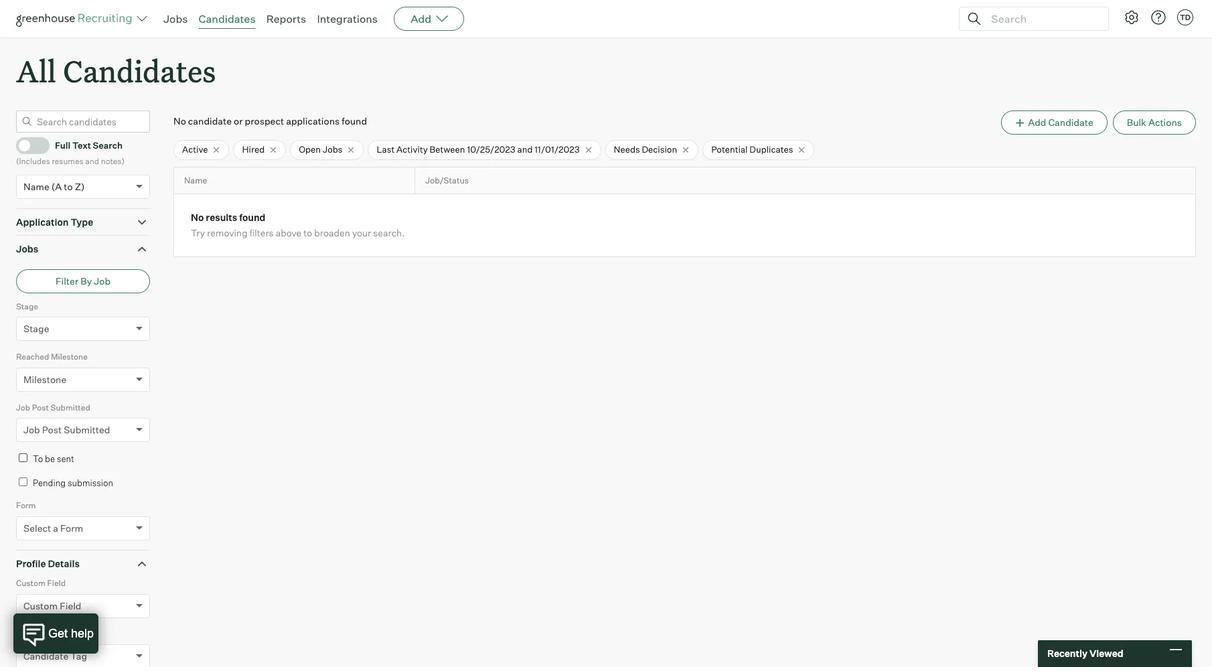 Task type: locate. For each thing, give the bounding box(es) containing it.
0 horizontal spatial form
[[16, 501, 36, 511]]

job post submitted up sent at bottom left
[[23, 424, 110, 436]]

open jobs
[[299, 144, 343, 155]]

results
[[206, 212, 237, 223]]

1 horizontal spatial jobs
[[163, 12, 188, 25]]

add for add
[[411, 12, 432, 25]]

select a form
[[23, 522, 83, 534]]

tag
[[56, 629, 71, 639], [71, 651, 87, 662]]

bulk
[[1127, 117, 1147, 128]]

no left candidate
[[173, 115, 186, 127]]

0 horizontal spatial no
[[173, 115, 186, 127]]

all candidates
[[16, 51, 216, 90]]

Search text field
[[988, 9, 1097, 28]]

0 vertical spatial found
[[342, 115, 367, 127]]

post up to be sent
[[42, 424, 62, 436]]

no up try
[[191, 212, 204, 223]]

prospect
[[245, 115, 284, 127]]

0 horizontal spatial found
[[239, 212, 266, 223]]

pending
[[33, 477, 66, 488]]

td button
[[1178, 9, 1194, 25]]

2 vertical spatial job
[[23, 424, 40, 436]]

submitted
[[51, 402, 90, 412], [64, 424, 110, 436]]

milestone down stage "element"
[[51, 352, 88, 362]]

submitted up sent at bottom left
[[64, 424, 110, 436]]

no inside no results found try removing filters above to broaden your search.
[[191, 212, 204, 223]]

no for no results found try removing filters above to broaden your search.
[[191, 212, 204, 223]]

0 vertical spatial and
[[517, 144, 533, 155]]

to left z)
[[64, 181, 73, 192]]

add button
[[394, 7, 464, 31]]

jobs left the candidates link
[[163, 12, 188, 25]]

name for name
[[184, 175, 207, 186]]

job
[[94, 275, 111, 286], [16, 402, 30, 412], [23, 424, 40, 436]]

type
[[71, 216, 93, 228]]

form
[[16, 501, 36, 511], [60, 522, 83, 534]]

recently viewed
[[1048, 648, 1124, 659]]

form right a
[[60, 522, 83, 534]]

stage
[[16, 301, 38, 311], [23, 323, 49, 334]]

post down reached
[[32, 402, 49, 412]]

recently
[[1048, 648, 1088, 659]]

jobs
[[163, 12, 188, 25], [323, 144, 343, 155], [16, 243, 38, 255]]

hired
[[242, 144, 265, 155]]

candidates down the jobs link
[[63, 51, 216, 90]]

0 horizontal spatial add
[[411, 12, 432, 25]]

above
[[276, 227, 302, 239]]

custom field element
[[16, 577, 150, 627]]

custom field
[[16, 578, 66, 588], [23, 600, 81, 611]]

2 vertical spatial jobs
[[16, 243, 38, 255]]

form down pending submission option
[[16, 501, 36, 511]]

0 horizontal spatial name
[[23, 181, 49, 192]]

to
[[64, 181, 73, 192], [304, 227, 312, 239]]

candidates right the jobs link
[[199, 12, 256, 25]]

jobs right open
[[323, 144, 343, 155]]

or
[[234, 115, 243, 127]]

10/25/2023
[[467, 144, 516, 155]]

jobs down application
[[16, 243, 38, 255]]

candidate
[[1049, 117, 1094, 128], [16, 629, 55, 639], [23, 651, 69, 662]]

name (a to z)
[[23, 181, 85, 192]]

found
[[342, 115, 367, 127], [239, 212, 266, 223]]

1 horizontal spatial no
[[191, 212, 204, 223]]

filter
[[56, 275, 79, 286]]

submitted down the "reached milestone" element
[[51, 402, 90, 412]]

activity
[[397, 144, 428, 155]]

0 vertical spatial job
[[94, 275, 111, 286]]

custom
[[16, 578, 45, 588], [23, 600, 58, 611]]

candidates
[[199, 12, 256, 25], [63, 51, 216, 90]]

and down text
[[85, 156, 99, 166]]

2 horizontal spatial jobs
[[323, 144, 343, 155]]

resumes
[[52, 156, 83, 166]]

reports
[[266, 12, 306, 25]]

2 vertical spatial candidate
[[23, 651, 69, 662]]

1 vertical spatial candidate
[[16, 629, 55, 639]]

details
[[48, 558, 80, 569]]

1 vertical spatial tag
[[71, 651, 87, 662]]

found inside no results found try removing filters above to broaden your search.
[[239, 212, 266, 223]]

1 horizontal spatial form
[[60, 522, 83, 534]]

1 vertical spatial candidates
[[63, 51, 216, 90]]

0 vertical spatial add
[[411, 12, 432, 25]]

0 vertical spatial field
[[47, 578, 66, 588]]

add inside add popup button
[[411, 12, 432, 25]]

0 vertical spatial post
[[32, 402, 49, 412]]

1 horizontal spatial name
[[184, 175, 207, 186]]

actions
[[1149, 117, 1182, 128]]

profile
[[16, 558, 46, 569]]

job post submitted down the "reached milestone" element
[[16, 402, 90, 412]]

0 horizontal spatial jobs
[[16, 243, 38, 255]]

and
[[517, 144, 533, 155], [85, 156, 99, 166]]

found right applications
[[342, 115, 367, 127]]

milestone down reached milestone
[[23, 374, 66, 385]]

to
[[33, 454, 43, 464]]

(includes
[[16, 156, 50, 166]]

milestone
[[51, 352, 88, 362], [23, 374, 66, 385]]

broaden
[[314, 227, 350, 239]]

no
[[173, 115, 186, 127], [191, 212, 204, 223]]

add
[[411, 12, 432, 25], [1028, 117, 1047, 128]]

0 vertical spatial to
[[64, 181, 73, 192]]

form element
[[16, 499, 150, 550]]

1 vertical spatial found
[[239, 212, 266, 223]]

0 vertical spatial stage
[[16, 301, 38, 311]]

0 vertical spatial no
[[173, 115, 186, 127]]

0 vertical spatial job post submitted
[[16, 402, 90, 412]]

to right above
[[304, 227, 312, 239]]

1 vertical spatial candidate tag
[[23, 651, 87, 662]]

1 vertical spatial form
[[60, 522, 83, 534]]

1 vertical spatial no
[[191, 212, 204, 223]]

1 vertical spatial to
[[304, 227, 312, 239]]

name down the active
[[184, 175, 207, 186]]

post
[[32, 402, 49, 412], [42, 424, 62, 436]]

filters
[[250, 227, 274, 239]]

filter by job
[[56, 275, 111, 286]]

Pending submission checkbox
[[19, 477, 27, 486]]

0 vertical spatial submitted
[[51, 402, 90, 412]]

1 horizontal spatial add
[[1028, 117, 1047, 128]]

job post submitted
[[16, 402, 90, 412], [23, 424, 110, 436]]

custom down "profile"
[[16, 578, 45, 588]]

no candidate or prospect applications found
[[173, 115, 367, 127]]

1 vertical spatial and
[[85, 156, 99, 166]]

1 vertical spatial job
[[16, 402, 30, 412]]

custom down profile details
[[23, 600, 58, 611]]

field
[[47, 578, 66, 588], [60, 600, 81, 611]]

found up filters
[[239, 212, 266, 223]]

name left (a
[[23, 181, 49, 192]]

1 vertical spatial custom field
[[23, 600, 81, 611]]

name
[[184, 175, 207, 186], [23, 181, 49, 192]]

To be sent checkbox
[[19, 454, 27, 462]]

z)
[[75, 181, 85, 192]]

1 horizontal spatial to
[[304, 227, 312, 239]]

1 vertical spatial add
[[1028, 117, 1047, 128]]

candidate tag
[[16, 629, 71, 639], [23, 651, 87, 662]]

and left 11/01/2023
[[517, 144, 533, 155]]

add inside the "add candidate" link
[[1028, 117, 1047, 128]]

0 horizontal spatial to
[[64, 181, 73, 192]]

potential
[[712, 144, 748, 155]]

add candidate link
[[1001, 111, 1108, 135]]

0 horizontal spatial and
[[85, 156, 99, 166]]

0 vertical spatial milestone
[[51, 352, 88, 362]]

application type
[[16, 216, 93, 228]]



Task type: describe. For each thing, give the bounding box(es) containing it.
search
[[93, 140, 123, 151]]

no results found try removing filters above to broaden your search.
[[191, 212, 405, 239]]

select
[[23, 522, 51, 534]]

to be sent
[[33, 454, 74, 464]]

full
[[55, 140, 70, 151]]

td button
[[1175, 7, 1196, 28]]

applications
[[286, 115, 340, 127]]

decision
[[642, 144, 677, 155]]

filter by job button
[[16, 269, 150, 293]]

11/01/2023
[[535, 144, 580, 155]]

try
[[191, 227, 205, 239]]

0 vertical spatial jobs
[[163, 12, 188, 25]]

job/status
[[425, 175, 469, 186]]

search.
[[373, 227, 405, 239]]

name for name (a to z)
[[23, 181, 49, 192]]

0 vertical spatial candidate tag
[[16, 629, 71, 639]]

bulk actions
[[1127, 117, 1182, 128]]

0 vertical spatial custom field
[[16, 578, 66, 588]]

0 vertical spatial tag
[[56, 629, 71, 639]]

reports link
[[266, 12, 306, 25]]

by
[[81, 275, 92, 286]]

integrations
[[317, 12, 378, 25]]

sent
[[57, 454, 74, 464]]

jobs link
[[163, 12, 188, 25]]

candidate
[[188, 115, 232, 127]]

1 vertical spatial job post submitted
[[23, 424, 110, 436]]

0 vertical spatial candidates
[[199, 12, 256, 25]]

candidates link
[[199, 12, 256, 25]]

1 vertical spatial post
[[42, 424, 62, 436]]

removing
[[207, 227, 248, 239]]

submission
[[68, 477, 113, 488]]

to inside no results found try removing filters above to broaden your search.
[[304, 227, 312, 239]]

potential duplicates
[[712, 144, 793, 155]]

Search candidates field
[[16, 111, 150, 133]]

last
[[377, 144, 395, 155]]

reached milestone element
[[16, 350, 150, 401]]

1 horizontal spatial and
[[517, 144, 533, 155]]

be
[[45, 454, 55, 464]]

1 vertical spatial stage
[[23, 323, 49, 334]]

1 horizontal spatial found
[[342, 115, 367, 127]]

notes)
[[101, 156, 125, 166]]

(a
[[51, 181, 62, 192]]

1 vertical spatial jobs
[[323, 144, 343, 155]]

1 vertical spatial milestone
[[23, 374, 66, 385]]

candidate tag element
[[16, 627, 150, 667]]

between
[[430, 144, 465, 155]]

no for no candidate or prospect applications found
[[173, 115, 186, 127]]

1 vertical spatial custom
[[23, 600, 58, 611]]

needs
[[614, 144, 640, 155]]

pending submission
[[33, 477, 113, 488]]

needs decision
[[614, 144, 677, 155]]

bulk actions link
[[1113, 111, 1196, 135]]

application
[[16, 216, 69, 228]]

0 vertical spatial candidate
[[1049, 117, 1094, 128]]

reached
[[16, 352, 49, 362]]

integrations link
[[317, 12, 378, 25]]

0 vertical spatial custom
[[16, 578, 45, 588]]

viewed
[[1090, 648, 1124, 659]]

name (a to z) option
[[23, 181, 85, 192]]

text
[[72, 140, 91, 151]]

checkmark image
[[22, 140, 32, 150]]

your
[[352, 227, 371, 239]]

greenhouse recruiting image
[[16, 11, 137, 27]]

add candidate
[[1028, 117, 1094, 128]]

full text search (includes resumes and notes)
[[16, 140, 125, 166]]

job post submitted element
[[16, 401, 150, 452]]

reached milestone
[[16, 352, 88, 362]]

0 vertical spatial form
[[16, 501, 36, 511]]

a
[[53, 522, 58, 534]]

open
[[299, 144, 321, 155]]

job inside filter by job button
[[94, 275, 111, 286]]

1 vertical spatial submitted
[[64, 424, 110, 436]]

active
[[182, 144, 208, 155]]

td
[[1180, 13, 1191, 22]]

duplicates
[[750, 144, 793, 155]]

add for add candidate
[[1028, 117, 1047, 128]]

stage element
[[16, 300, 150, 350]]

1 vertical spatial field
[[60, 600, 81, 611]]

all
[[16, 51, 56, 90]]

configure image
[[1124, 9, 1140, 25]]

and inside full text search (includes resumes and notes)
[[85, 156, 99, 166]]

last activity between 10/25/2023 and 11/01/2023
[[377, 144, 580, 155]]

profile details
[[16, 558, 80, 569]]



Task type: vqa. For each thing, say whether or not it's contained in the screenshot.
Select a job...
no



